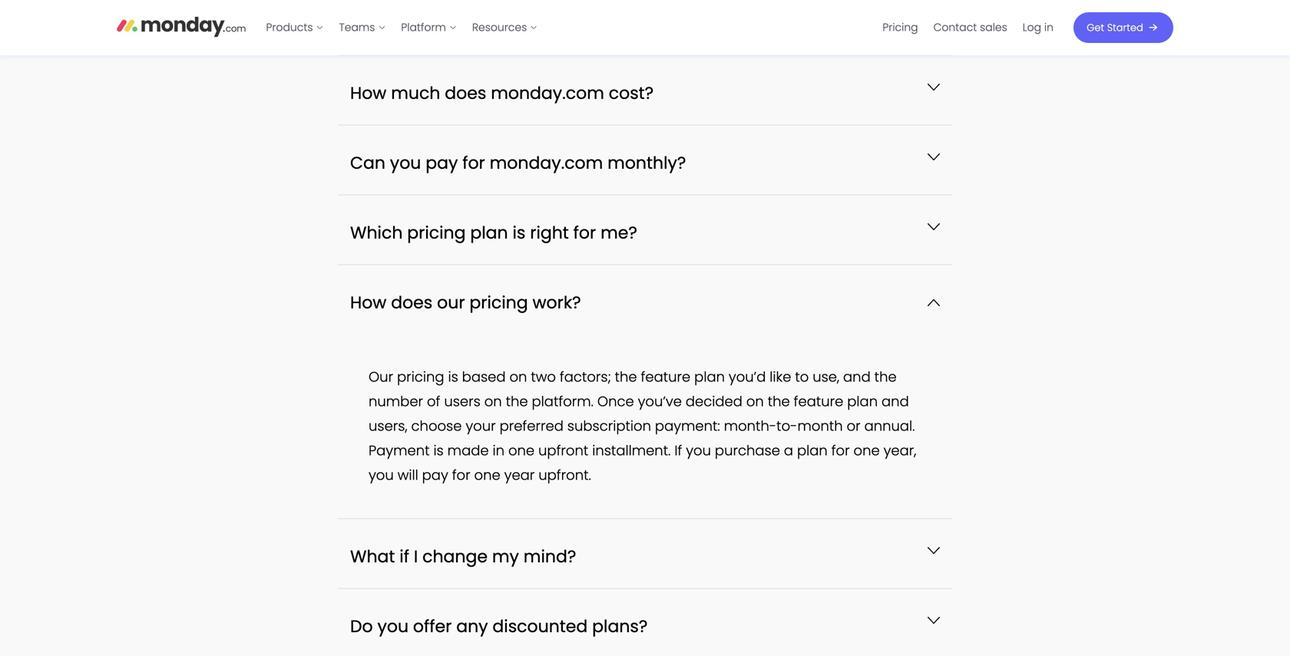 Task type: describe. For each thing, give the bounding box(es) containing it.
0 horizontal spatial on
[[484, 392, 502, 412]]

for down "or"
[[832, 441, 850, 461]]

how much does monday.com cost?
[[350, 81, 654, 105]]

upfront.
[[539, 466, 591, 485]]

plan up "or"
[[847, 392, 878, 412]]

main element
[[258, 0, 1174, 55]]

year,
[[884, 441, 917, 461]]

use,
[[813, 367, 840, 387]]

work?
[[533, 291, 581, 314]]

discounted
[[493, 615, 588, 639]]

resources
[[472, 20, 527, 35]]

pay inside can you pay for monday.com monthly? dropdown button
[[426, 151, 458, 175]]

pricing inside dropdown button
[[470, 291, 528, 314]]

of
[[427, 392, 440, 412]]

get started
[[1087, 21, 1144, 35]]

plan up decided
[[695, 367, 725, 387]]

1 horizontal spatial feature
[[794, 392, 844, 412]]

our
[[437, 291, 465, 314]]

month-
[[724, 417, 777, 436]]

once
[[598, 392, 634, 412]]

will
[[398, 466, 418, 485]]

does inside dropdown button
[[391, 291, 433, 314]]

annual.
[[865, 417, 915, 436]]

how for how much does monday.com cost?
[[350, 81, 387, 105]]

0 horizontal spatial one
[[474, 466, 501, 485]]

based
[[462, 367, 506, 387]]

in inside "list"
[[1045, 20, 1054, 35]]

how does our pricing work? button
[[338, 265, 953, 334]]

like
[[770, 367, 792, 387]]

log in link
[[1015, 15, 1062, 40]]

to
[[795, 367, 809, 387]]

much
[[391, 81, 440, 105]]

a
[[784, 441, 794, 461]]

made
[[448, 441, 489, 461]]

cost?
[[609, 81, 654, 105]]

2 horizontal spatial one
[[854, 441, 880, 461]]

any
[[456, 615, 488, 639]]

monday.com inside dropdown button
[[491, 81, 604, 105]]

choose
[[411, 417, 462, 436]]

pricing for is
[[397, 367, 444, 387]]

2 horizontal spatial on
[[747, 392, 764, 412]]

contact
[[934, 20, 977, 35]]

our pricing is based on two factors; the feature plan you'd like to use, and the number of users on the platform. once you've decided on the feature plan and users, choose your preferred subscription payment: month-to-month or annual. payment is made in one upfront installment. if you purchase a plan for one year, you will pay for one year upfront.
[[369, 367, 917, 485]]

2 vertical spatial is
[[434, 441, 444, 461]]

do
[[350, 615, 373, 639]]

contact sales
[[934, 20, 1008, 35]]

number
[[369, 392, 423, 412]]

installment.
[[592, 441, 671, 461]]

plans?
[[592, 615, 648, 639]]

our
[[369, 367, 393, 387]]

how does our pricing work?
[[350, 291, 581, 314]]

you right can at the top left
[[390, 151, 421, 175]]

teams link
[[331, 15, 394, 40]]

contact sales link
[[926, 15, 1015, 40]]

the up annual. in the right of the page
[[875, 367, 897, 387]]

started
[[1107, 21, 1144, 35]]

you've
[[638, 392, 682, 412]]

does inside dropdown button
[[445, 81, 487, 105]]

list containing products
[[258, 0, 546, 55]]

factors;
[[560, 367, 611, 387]]

decided
[[686, 392, 743, 412]]

1 horizontal spatial and
[[882, 392, 909, 412]]

can you pay for monday.com monthly?
[[350, 151, 686, 175]]

which pricing plan is right for me? button
[[338, 195, 953, 264]]

monday.com inside dropdown button
[[490, 151, 603, 175]]

what if i change my mind?
[[350, 545, 576, 569]]

the up once
[[615, 367, 637, 387]]

the down the like
[[768, 392, 790, 412]]

products
[[266, 20, 313, 35]]

can
[[350, 151, 386, 175]]

mind?
[[524, 545, 576, 569]]

monthly?
[[608, 151, 686, 175]]

if
[[675, 441, 682, 461]]

i
[[414, 545, 418, 569]]

pricing for plan
[[407, 221, 466, 244]]

for inside dropdown button
[[463, 151, 485, 175]]

pricing link
[[875, 15, 926, 40]]

plan inside which pricing plan is right for me? "dropdown button"
[[470, 221, 508, 244]]

platform
[[401, 20, 446, 35]]

1 horizontal spatial on
[[510, 367, 527, 387]]

get started button
[[1074, 12, 1174, 43]]



Task type: locate. For each thing, give the bounding box(es) containing it.
is
[[513, 221, 526, 244], [448, 367, 458, 387], [434, 441, 444, 461]]

how down which
[[350, 291, 387, 314]]

how for how does our pricing work?
[[350, 291, 387, 314]]

1 vertical spatial feature
[[794, 392, 844, 412]]

1 horizontal spatial one
[[508, 441, 535, 461]]

0 vertical spatial in
[[1045, 20, 1054, 35]]

in inside our pricing is based on two factors; the feature plan you'd like to use, and the number of users on the platform. once you've decided on the feature plan and users, choose your preferred subscription payment: month-to-month or annual. payment is made in one upfront installment. if you purchase a plan for one year, you will pay for one year upfront.
[[493, 441, 505, 461]]

do you offer any discounted plans?
[[350, 615, 648, 639]]

1 vertical spatial pricing
[[470, 291, 528, 314]]

platform.
[[532, 392, 594, 412]]

list containing pricing
[[875, 0, 1062, 55]]

is down the choose
[[434, 441, 444, 461]]

1 vertical spatial monday.com
[[490, 151, 603, 175]]

one down the made
[[474, 466, 501, 485]]

in right log
[[1045, 20, 1054, 35]]

0 horizontal spatial in
[[493, 441, 505, 461]]

feature up the month
[[794, 392, 844, 412]]

on
[[510, 367, 527, 387], [484, 392, 502, 412], [747, 392, 764, 412]]

1 vertical spatial does
[[391, 291, 433, 314]]

and right use,
[[843, 367, 871, 387]]

is up users
[[448, 367, 458, 387]]

2 how from the top
[[350, 291, 387, 314]]

preferred
[[500, 417, 564, 436]]

my
[[492, 545, 519, 569]]

how much does monday.com cost? button
[[338, 56, 953, 125]]

for down the made
[[452, 466, 471, 485]]

pay right 'will'
[[422, 466, 448, 485]]

offer
[[413, 615, 452, 639]]

1 vertical spatial is
[[448, 367, 458, 387]]

0 horizontal spatial list
[[258, 0, 546, 55]]

purchase
[[715, 441, 780, 461]]

for inside "dropdown button"
[[574, 221, 596, 244]]

pricing right which
[[407, 221, 466, 244]]

0 vertical spatial does
[[445, 81, 487, 105]]

users,
[[369, 417, 408, 436]]

2 list from the left
[[875, 0, 1062, 55]]

is left right
[[513, 221, 526, 244]]

pricing up of
[[397, 367, 444, 387]]

me?
[[601, 221, 638, 244]]

1 vertical spatial in
[[493, 441, 505, 461]]

log in
[[1023, 20, 1054, 35]]

0 vertical spatial monday.com
[[491, 81, 604, 105]]

how
[[350, 81, 387, 105], [350, 291, 387, 314]]

monday.com logo image
[[117, 10, 246, 42]]

is inside "dropdown button"
[[513, 221, 526, 244]]

how left much
[[350, 81, 387, 105]]

change
[[423, 545, 488, 569]]

users
[[444, 392, 481, 412]]

you right if
[[686, 441, 711, 461]]

one up year
[[508, 441, 535, 461]]

list
[[258, 0, 546, 55], [875, 0, 1062, 55]]

plan left right
[[470, 221, 508, 244]]

which
[[350, 221, 403, 244]]

upfront
[[538, 441, 589, 461]]

get
[[1087, 21, 1105, 35]]

feature
[[641, 367, 691, 387], [794, 392, 844, 412]]

what
[[350, 545, 395, 569]]

on up month-
[[747, 392, 764, 412]]

1 vertical spatial and
[[882, 392, 909, 412]]

for left me?
[[574, 221, 596, 244]]

and up annual. in the right of the page
[[882, 392, 909, 412]]

0 horizontal spatial and
[[843, 367, 871, 387]]

how inside dropdown button
[[350, 291, 387, 314]]

you left 'will'
[[369, 466, 394, 485]]

does right much
[[445, 81, 487, 105]]

your
[[466, 417, 496, 436]]

pay
[[426, 151, 458, 175], [422, 466, 448, 485]]

one down "or"
[[854, 441, 880, 461]]

monday.com up right
[[490, 151, 603, 175]]

0 vertical spatial how
[[350, 81, 387, 105]]

2 horizontal spatial is
[[513, 221, 526, 244]]

pricing
[[407, 221, 466, 244], [470, 291, 528, 314], [397, 367, 444, 387]]

1 horizontal spatial is
[[448, 367, 458, 387]]

what if i change my mind? button
[[338, 519, 953, 589]]

1 list from the left
[[258, 0, 546, 55]]

pricing inside "dropdown button"
[[407, 221, 466, 244]]

0 vertical spatial pricing
[[407, 221, 466, 244]]

for up which pricing plan is right for me?
[[463, 151, 485, 175]]

the
[[615, 367, 637, 387], [875, 367, 897, 387], [506, 392, 528, 412], [768, 392, 790, 412]]

monday.com up can you pay for monday.com monthly?
[[491, 81, 604, 105]]

0 vertical spatial is
[[513, 221, 526, 244]]

our pricing is based on two factors; the feature plan you'd like to use, and the number of users on the platform. once you've decided on the feature plan and users, choose your preferred subscription payment: month-to-month or annual. payment is made in one upfront installment. if you purchase a plan for one year, you will pay for one year upfront. region
[[369, 365, 922, 488]]

or
[[847, 417, 861, 436]]

products link
[[258, 15, 331, 40]]

resources link
[[465, 15, 546, 40]]

0 vertical spatial pay
[[426, 151, 458, 175]]

if
[[400, 545, 409, 569]]

1 horizontal spatial does
[[445, 81, 487, 105]]

feature up you've at the bottom of page
[[641, 367, 691, 387]]

on down based on the bottom of page
[[484, 392, 502, 412]]

in
[[1045, 20, 1054, 35], [493, 441, 505, 461]]

in down 'your'
[[493, 441, 505, 461]]

0 vertical spatial feature
[[641, 367, 691, 387]]

0 horizontal spatial does
[[391, 291, 433, 314]]

right
[[530, 221, 569, 244]]

monday.com
[[491, 81, 604, 105], [490, 151, 603, 175]]

payment
[[369, 441, 430, 461]]

do you offer any discounted plans? button
[[338, 589, 953, 657]]

platform link
[[394, 15, 465, 40]]

0 horizontal spatial feature
[[641, 367, 691, 387]]

you
[[390, 151, 421, 175], [686, 441, 711, 461], [369, 466, 394, 485], [378, 615, 409, 639]]

1 vertical spatial pay
[[422, 466, 448, 485]]

subscription
[[568, 417, 651, 436]]

how inside dropdown button
[[350, 81, 387, 105]]

0 vertical spatial and
[[843, 367, 871, 387]]

1 vertical spatial how
[[350, 291, 387, 314]]

you right do
[[378, 615, 409, 639]]

year
[[504, 466, 535, 485]]

the up preferred
[[506, 392, 528, 412]]

log
[[1023, 20, 1042, 35]]

1 horizontal spatial in
[[1045, 20, 1054, 35]]

teams
[[339, 20, 375, 35]]

can you pay for monday.com monthly? button
[[338, 125, 953, 195]]

for
[[463, 151, 485, 175], [574, 221, 596, 244], [832, 441, 850, 461], [452, 466, 471, 485]]

payment:
[[655, 417, 720, 436]]

does left our
[[391, 291, 433, 314]]

does
[[445, 81, 487, 105], [391, 291, 433, 314]]

1 how from the top
[[350, 81, 387, 105]]

pricing
[[883, 20, 918, 35]]

pricing right our
[[470, 291, 528, 314]]

and
[[843, 367, 871, 387], [882, 392, 909, 412]]

plan right a
[[797, 441, 828, 461]]

month
[[798, 417, 843, 436]]

2 vertical spatial pricing
[[397, 367, 444, 387]]

pricing inside our pricing is based on two factors; the feature plan you'd like to use, and the number of users on the platform. once you've decided on the feature plan and users, choose your preferred subscription payment: month-to-month or annual. payment is made in one upfront installment. if you purchase a plan for one year, you will pay for one year upfront.
[[397, 367, 444, 387]]

on left "two"
[[510, 367, 527, 387]]

pay inside our pricing is based on two factors; the feature plan you'd like to use, and the number of users on the platform. once you've decided on the feature plan and users, choose your preferred subscription payment: month-to-month or annual. payment is made in one upfront installment. if you purchase a plan for one year, you will pay for one year upfront.
[[422, 466, 448, 485]]

you'd
[[729, 367, 766, 387]]

to-
[[777, 417, 798, 436]]

pay right can at the top left
[[426, 151, 458, 175]]

1 horizontal spatial list
[[875, 0, 1062, 55]]

sales
[[980, 20, 1008, 35]]

one
[[508, 441, 535, 461], [854, 441, 880, 461], [474, 466, 501, 485]]

0 horizontal spatial is
[[434, 441, 444, 461]]

which pricing plan is right for me?
[[350, 221, 638, 244]]

two
[[531, 367, 556, 387]]



Task type: vqa. For each thing, say whether or not it's contained in the screenshot.
topmost the pricing
yes



